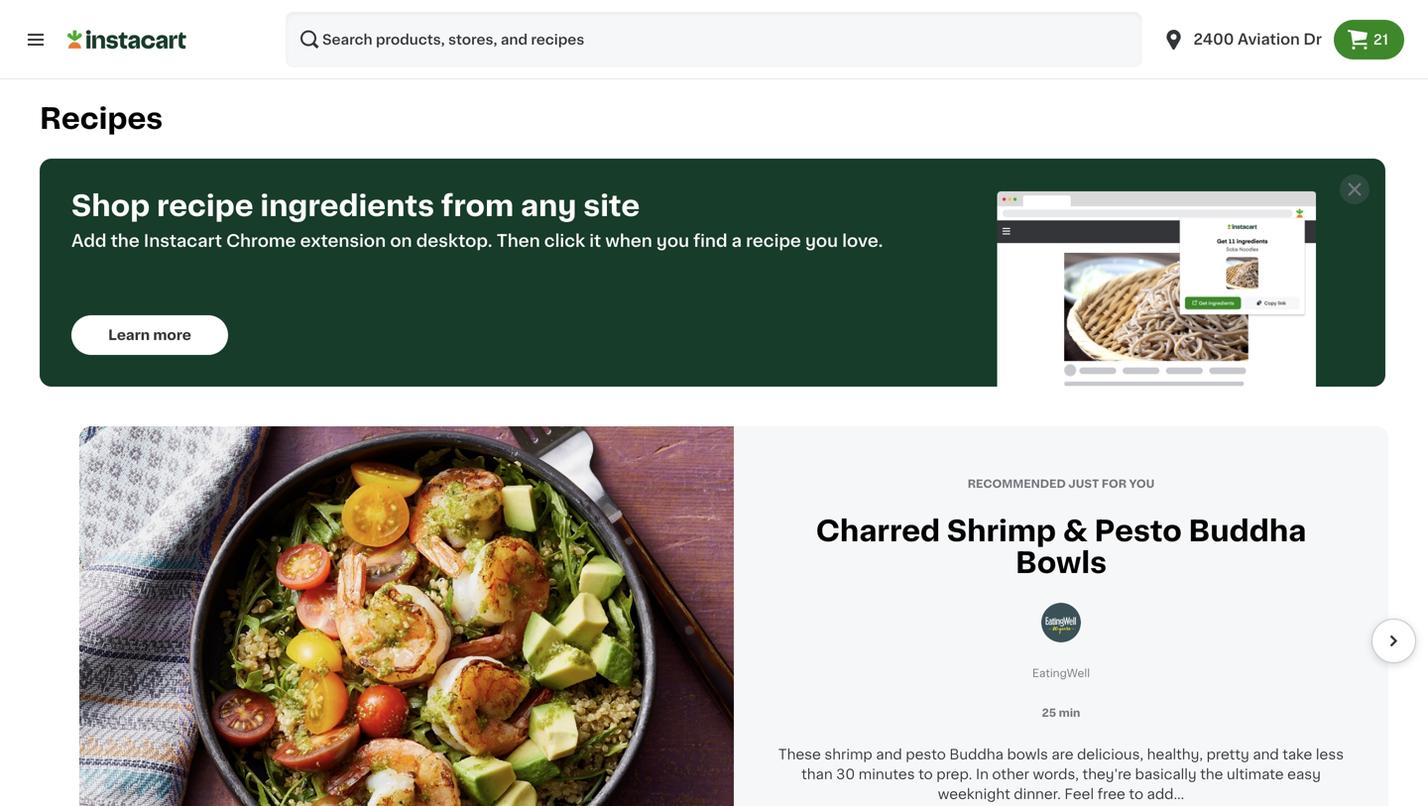 Task type: vqa. For each thing, say whether or not it's contained in the screenshot.
Saved BUTTON
yes



Task type: locate. For each thing, give the bounding box(es) containing it.
buddha inside charred shrimp & pesto buddha bowls
[[1189, 517, 1307, 546]]

0 horizontal spatial and
[[876, 748, 902, 762]]

1 vertical spatial buddha
[[950, 748, 1004, 762]]

instacart logo image
[[67, 28, 186, 52]]

25 min
[[1042, 708, 1081, 719]]

you left find
[[657, 233, 689, 249]]

0 horizontal spatial the
[[111, 233, 140, 249]]

21
[[1374, 33, 1389, 47]]

and up ultimate
[[1253, 748, 1279, 762]]

a
[[732, 233, 742, 249]]

love.
[[842, 233, 883, 249]]

learn more button
[[71, 315, 228, 355]]

recipe
[[157, 192, 253, 220], [746, 233, 801, 249]]

item carousel region
[[40, 427, 1416, 806]]

2 you from the left
[[805, 233, 838, 249]]

to right free
[[1129, 788, 1144, 801]]

click
[[544, 233, 585, 249]]

bowls
[[1016, 549, 1107, 577]]

1 horizontal spatial the
[[1200, 768, 1223, 782]]

than
[[802, 768, 833, 782]]

add the instacart chrome extension on desktop. then click it when you find a recipe you love.
[[71, 233, 883, 249]]

shop recipe ingredients from any site
[[71, 192, 640, 220]]

more
[[153, 328, 191, 342]]

0 horizontal spatial you
[[657, 233, 689, 249]]

you
[[1129, 479, 1155, 490]]

recipes
[[40, 105, 163, 133]]

recipe up 'instacart'
[[157, 192, 253, 220]]

dr
[[1304, 32, 1322, 47]]

add
[[71, 233, 107, 249]]

buddha
[[1189, 517, 1307, 546], [950, 748, 1004, 762]]

for
[[1102, 479, 1127, 490]]

0 horizontal spatial buddha
[[950, 748, 1004, 762]]

you
[[657, 233, 689, 249], [805, 233, 838, 249]]

min
[[1059, 708, 1081, 719]]

recommended just for you
[[968, 479, 1155, 490]]

recommended
[[968, 479, 1066, 490]]

2400 aviation dr button
[[1150, 12, 1334, 67]]

pesto
[[906, 748, 946, 762]]

prep.
[[937, 768, 972, 782]]

1 you from the left
[[657, 233, 689, 249]]

1 vertical spatial the
[[1200, 768, 1223, 782]]

to
[[919, 768, 933, 782], [1129, 788, 1144, 801]]

free
[[1098, 788, 1126, 801]]

shop
[[71, 192, 150, 220]]

aviation
[[1238, 32, 1300, 47]]

recipe right a
[[746, 233, 801, 249]]

words,
[[1033, 768, 1079, 782]]

to down pesto
[[919, 768, 933, 782]]

you left love.
[[805, 233, 838, 249]]

from
[[441, 192, 514, 220]]

the
[[111, 233, 140, 249], [1200, 768, 1223, 782]]

2400
[[1194, 32, 1234, 47]]

basically
[[1135, 768, 1197, 782]]

take
[[1283, 748, 1313, 762]]

1 horizontal spatial to
[[1129, 788, 1144, 801]]

the right add
[[111, 233, 140, 249]]

1 vertical spatial to
[[1129, 788, 1144, 801]]

0 vertical spatial to
[[919, 768, 933, 782]]

find
[[693, 233, 728, 249]]

0 horizontal spatial to
[[919, 768, 933, 782]]

healthy,
[[1147, 748, 1203, 762]]

0 vertical spatial the
[[111, 233, 140, 249]]

site
[[583, 192, 640, 220]]

0 vertical spatial buddha
[[1189, 517, 1307, 546]]

1 horizontal spatial buddha
[[1189, 517, 1307, 546]]

0 vertical spatial recipe
[[157, 192, 253, 220]]

ingredients
[[260, 192, 434, 220]]

buddha inside these shrimp and pesto buddha bowls are delicious, healthy, pretty and take less than 30 minutes to prep. in other words, they're basically the ultimate easy weeknight dinner. feel free to add...
[[950, 748, 1004, 762]]

eatingwell image
[[1041, 603, 1081, 643]]

30
[[836, 768, 855, 782]]

1 horizontal spatial you
[[805, 233, 838, 249]]

chrome
[[226, 233, 296, 249]]

the down pretty
[[1200, 768, 1223, 782]]

1 vertical spatial recipe
[[746, 233, 801, 249]]

and up the minutes
[[876, 748, 902, 762]]

and
[[876, 748, 902, 762], [1253, 748, 1279, 762]]

they're
[[1083, 768, 1132, 782]]

None search field
[[286, 12, 1142, 67]]

the inside these shrimp and pesto buddha bowls are delicious, healthy, pretty and take less than 30 minutes to prep. in other words, they're basically the ultimate easy weeknight dinner. feel free to add...
[[1200, 768, 1223, 782]]

1 horizontal spatial and
[[1253, 748, 1279, 762]]

learn
[[108, 328, 150, 342]]

1 and from the left
[[876, 748, 902, 762]]



Task type: describe. For each thing, give the bounding box(es) containing it.
desktop.
[[416, 233, 493, 249]]

when
[[605, 233, 652, 249]]

easy
[[1288, 768, 1321, 782]]

extension banner image
[[997, 191, 1317, 387]]

buddha for pesto
[[1189, 517, 1307, 546]]

1 horizontal spatial recipe
[[746, 233, 801, 249]]

extension
[[300, 233, 386, 249]]

are
[[1052, 748, 1074, 762]]

shrimp
[[825, 748, 873, 762]]

0 horizontal spatial recipe
[[157, 192, 253, 220]]

Search field
[[286, 12, 1142, 67]]

2 and from the left
[[1253, 748, 1279, 762]]

learn more
[[108, 328, 191, 342]]

buddha for pesto
[[950, 748, 1004, 762]]

saved
[[1362, 28, 1407, 42]]

it
[[589, 233, 601, 249]]

25
[[1042, 708, 1056, 719]]

charred
[[816, 517, 940, 546]]

these
[[779, 748, 821, 762]]

weeknight
[[938, 788, 1010, 801]]

just
[[1069, 479, 1099, 490]]

on
[[390, 233, 412, 249]]

eatingwell
[[1032, 668, 1090, 679]]

delicious,
[[1077, 748, 1144, 762]]

in
[[976, 768, 989, 782]]

add...
[[1147, 788, 1185, 801]]

any
[[521, 192, 577, 220]]

then
[[497, 233, 540, 249]]

pretty
[[1207, 748, 1250, 762]]

feel
[[1065, 788, 1094, 801]]

2400 aviation dr
[[1194, 32, 1322, 47]]

saved button
[[1339, 25, 1407, 49]]

dinner.
[[1014, 788, 1061, 801]]

shrimp
[[947, 517, 1056, 546]]

bowls
[[1007, 748, 1048, 762]]

ultimate
[[1227, 768, 1284, 782]]

&
[[1063, 517, 1088, 546]]

other
[[992, 768, 1030, 782]]

less
[[1316, 748, 1344, 762]]

charred shrimp & pesto buddha bowls
[[816, 517, 1307, 577]]

these shrimp and pesto buddha bowls are delicious, healthy, pretty and take less than 30 minutes to prep. in other words, they're basically the ultimate easy weeknight dinner. feel free to add...
[[779, 748, 1344, 801]]

minutes
[[859, 768, 915, 782]]

21 button
[[1334, 20, 1405, 60]]

instacart
[[144, 233, 222, 249]]

2400 aviation dr button
[[1162, 12, 1322, 67]]

pesto
[[1095, 517, 1182, 546]]



